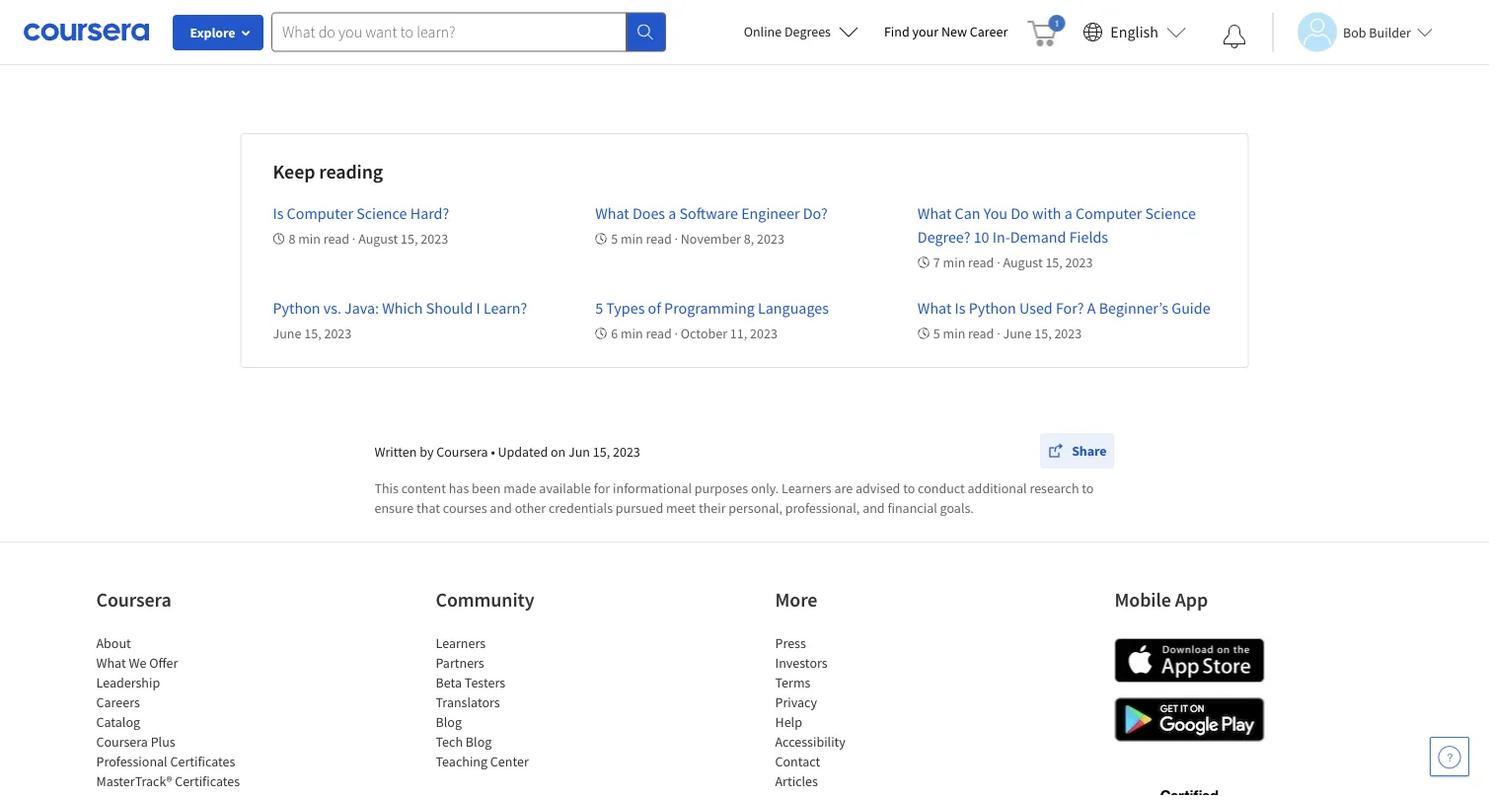 Task type: locate. For each thing, give the bounding box(es) containing it.
beta testers link
[[436, 674, 506, 692]]

0 horizontal spatial 5
[[596, 298, 603, 318]]

accessibility
[[776, 734, 846, 751]]

0 horizontal spatial to
[[904, 480, 916, 498]]

is
[[273, 203, 284, 223], [955, 298, 966, 318]]

june
[[273, 325, 302, 343], [1004, 325, 1032, 343]]

teaching center link
[[436, 753, 529, 771]]

0 horizontal spatial august
[[359, 230, 398, 248]]

5 down 7
[[934, 325, 941, 343]]

is up 5 min read · june 15, 2023
[[955, 298, 966, 318]]

updated
[[498, 443, 548, 461]]

2 vertical spatial 5
[[934, 325, 941, 343]]

is computer science hard?
[[273, 203, 453, 223]]

python up 5 min read · june 15, 2023
[[969, 298, 1017, 318]]

a right does
[[669, 203, 677, 223]]

15, down demand
[[1046, 254, 1063, 272]]

15, down used
[[1035, 325, 1052, 343]]

0 horizontal spatial computer
[[287, 203, 353, 223]]

1 horizontal spatial is
[[955, 298, 966, 318]]

1 horizontal spatial computer
[[1076, 203, 1143, 223]]

5 for 5 types of programming languages
[[596, 298, 603, 318]]

professional certificates link
[[96, 753, 235, 771]]

3 list from the left
[[776, 634, 943, 797]]

read for python
[[969, 325, 995, 343]]

2023 for 5 types of programming languages
[[750, 325, 778, 343]]

june down 8
[[273, 325, 302, 343]]

1 horizontal spatial learners
[[782, 480, 832, 498]]

0 vertical spatial 5
[[611, 230, 618, 248]]

learners link
[[436, 635, 486, 653]]

about link
[[96, 635, 131, 653]]

0 horizontal spatial is
[[273, 203, 284, 223]]

in-
[[993, 227, 1011, 247]]

0 horizontal spatial and
[[490, 500, 512, 517]]

careers
[[96, 694, 140, 712]]

min for can
[[944, 254, 966, 272]]

min for types
[[621, 325, 643, 343]]

professional,
[[786, 500, 860, 517]]

catalog
[[96, 714, 140, 732]]

1 vertical spatial august
[[1004, 254, 1043, 272]]

2023 down fields
[[1066, 254, 1093, 272]]

0 horizontal spatial python
[[273, 298, 320, 318]]

privacy
[[776, 694, 818, 712]]

None search field
[[272, 12, 666, 52]]

read down is computer science hard? link
[[324, 230, 350, 248]]

min right the 6
[[621, 325, 643, 343]]

1 horizontal spatial june
[[1004, 325, 1032, 343]]

list
[[96, 634, 264, 797], [436, 634, 604, 772], [776, 634, 943, 797]]

1 to from the left
[[904, 480, 916, 498]]

bob builder button
[[1273, 12, 1434, 52]]

been
[[472, 480, 501, 498]]

offer
[[149, 655, 178, 672]]

2 to from the left
[[1082, 480, 1094, 498]]

meet
[[667, 500, 696, 517]]

1 vertical spatial learners
[[436, 635, 486, 653]]

2 computer from the left
[[1076, 203, 1143, 223]]

python left vs. at the left top of page
[[273, 298, 320, 318]]

learners up partners link
[[436, 635, 486, 653]]

what down 7
[[918, 298, 952, 318]]

min down does
[[621, 230, 643, 248]]

coursera up about link
[[96, 588, 171, 613]]

what can you do with a computer science degree? 10 in-demand fields link
[[918, 203, 1197, 247]]

of
[[648, 298, 661, 318]]

hard?
[[410, 203, 450, 223]]

is down keep
[[273, 203, 284, 223]]

science inside the what can you do with a computer science degree? 10 in-demand fields
[[1146, 203, 1197, 223]]

catalog link
[[96, 714, 140, 732]]

learners
[[782, 480, 832, 498], [436, 635, 486, 653]]

to right research
[[1082, 480, 1094, 498]]

15, right jun
[[593, 443, 610, 461]]

accessibility link
[[776, 734, 846, 751]]

1 horizontal spatial to
[[1082, 480, 1094, 498]]

min for computer
[[298, 230, 321, 248]]

help
[[776, 714, 803, 732]]

1 horizontal spatial blog
[[466, 734, 492, 751]]

What do you want to learn? text field
[[272, 12, 627, 52]]

0 vertical spatial august
[[359, 230, 398, 248]]

learners inside learners partners beta testers translators blog tech blog teaching center
[[436, 635, 486, 653]]

hide sources
[[713, 39, 800, 58]]

read down 10 in the top of the page
[[969, 254, 995, 272]]

online
[[744, 23, 782, 40]]

beta
[[436, 674, 462, 692]]

blog
[[436, 714, 462, 732], [466, 734, 492, 751]]

0 horizontal spatial list
[[96, 634, 264, 797]]

2 horizontal spatial list
[[776, 634, 943, 797]]

0 horizontal spatial june
[[273, 325, 302, 343]]

computer up fields
[[1076, 203, 1143, 223]]

about
[[96, 635, 131, 653]]

what is python used for? a beginner's guide link
[[918, 298, 1211, 318]]

1 horizontal spatial august
[[1004, 254, 1043, 272]]

2023 down for?
[[1055, 325, 1082, 343]]

what up degree?
[[918, 203, 952, 223]]

what left does
[[596, 203, 630, 223]]

· for of
[[675, 325, 678, 343]]

read down of
[[646, 325, 672, 343]]

2023 down vs. at the left top of page
[[324, 325, 352, 343]]

leadership link
[[96, 674, 160, 692]]

1 vertical spatial 5
[[596, 298, 603, 318]]

read down 7 min read · august 15, 2023
[[969, 325, 995, 343]]

1 horizontal spatial a
[[1065, 203, 1073, 223]]

what inside the what can you do with a computer science degree? 10 in-demand fields
[[918, 203, 952, 223]]

science up 8 min read · august 15, 2023
[[357, 203, 407, 223]]

min for is
[[944, 325, 966, 343]]

· for science
[[352, 230, 356, 248]]

2023 down hard?
[[421, 230, 448, 248]]

1 horizontal spatial and
[[863, 500, 885, 517]]

0 vertical spatial is
[[273, 203, 284, 223]]

august down is computer science hard? link
[[359, 230, 398, 248]]

1 computer from the left
[[287, 203, 353, 223]]

8 min read · august 15, 2023
[[289, 230, 448, 248]]

2023 right "11,"
[[750, 325, 778, 343]]

engineer
[[742, 203, 800, 223]]

blog up the tech
[[436, 714, 462, 732]]

what for what is python used for? a beginner's guide
[[918, 298, 952, 318]]

learners inside this content has been made available for informational purposes only. learners are advised to conduct additional research to ensure that courses and other credentials pursued meet their personal, professional, and financial goals.
[[782, 480, 832, 498]]

python inside python vs. java: which should i learn? june 15, 2023
[[273, 298, 320, 318]]

list containing about
[[96, 634, 264, 797]]

coursera left •
[[437, 443, 488, 461]]

what is python used for? a beginner's guide
[[918, 298, 1211, 318]]

1 horizontal spatial python
[[969, 298, 1017, 318]]

list for community
[[436, 634, 604, 772]]

15, down hard?
[[401, 230, 418, 248]]

help link
[[776, 714, 803, 732]]

what for what does a software engineer do?
[[596, 203, 630, 223]]

6
[[611, 325, 618, 343]]

7
[[934, 254, 941, 272]]

5 min read · june 15, 2023
[[934, 325, 1082, 343]]

2 list from the left
[[436, 634, 604, 772]]

2023 for what can you do with a computer science degree? 10 in-demand fields
[[1066, 254, 1093, 272]]

what can you do with a computer science degree? 10 in-demand fields
[[918, 203, 1197, 247]]

· for a
[[675, 230, 678, 248]]

read down does
[[646, 230, 672, 248]]

0 horizontal spatial learners
[[436, 635, 486, 653]]

1 vertical spatial blog
[[466, 734, 492, 751]]

personal,
[[729, 500, 783, 517]]

· down what is python used for? a beginner's guide link
[[997, 325, 1001, 343]]

translators link
[[436, 694, 500, 712]]

professional
[[96, 753, 168, 771]]

terms link
[[776, 674, 811, 692]]

1 horizontal spatial 5
[[611, 230, 618, 248]]

august down demand
[[1004, 254, 1043, 272]]

1 list from the left
[[96, 634, 264, 797]]

keep reading
[[273, 159, 383, 184]]

2 a from the left
[[1065, 203, 1073, 223]]

what does a software engineer do? link
[[596, 203, 828, 223]]

blog up teaching center link
[[466, 734, 492, 751]]

·
[[352, 230, 356, 248], [675, 230, 678, 248], [997, 254, 1001, 272], [675, 325, 678, 343], [997, 325, 1001, 343]]

learners up professional,
[[782, 480, 832, 498]]

certificates up "mastertrack® certificates" link
[[170, 753, 235, 771]]

0 vertical spatial coursera
[[437, 443, 488, 461]]

certificates down professional certificates link
[[175, 773, 240, 791]]

read
[[324, 230, 350, 248], [646, 230, 672, 248], [969, 254, 995, 272], [646, 325, 672, 343], [969, 325, 995, 343]]

get it on google play image
[[1115, 698, 1265, 743]]

center
[[491, 753, 529, 771]]

science
[[357, 203, 407, 223], [1146, 203, 1197, 223]]

7 min read · august 15, 2023
[[934, 254, 1093, 272]]

june down used
[[1004, 325, 1032, 343]]

5 left the types
[[596, 298, 603, 318]]

2 horizontal spatial 5
[[934, 325, 941, 343]]

0 horizontal spatial science
[[357, 203, 407, 223]]

6 min read · october 11, 2023
[[611, 325, 778, 343]]

0 vertical spatial learners
[[782, 480, 832, 498]]

0 horizontal spatial blog
[[436, 714, 462, 732]]

science up guide
[[1146, 203, 1197, 223]]

2 vertical spatial coursera
[[96, 734, 148, 751]]

what we offer link
[[96, 655, 178, 672]]

1 horizontal spatial science
[[1146, 203, 1197, 223]]

1 june from the left
[[273, 325, 302, 343]]

fields
[[1070, 227, 1109, 247]]

should
[[426, 298, 473, 318]]

mobile
[[1115, 588, 1172, 613]]

min
[[298, 230, 321, 248], [621, 230, 643, 248], [944, 254, 966, 272], [621, 325, 643, 343], [944, 325, 966, 343]]

investors
[[776, 655, 828, 672]]

5 up the types
[[611, 230, 618, 248]]

min right 8
[[298, 230, 321, 248]]

2 science from the left
[[1146, 203, 1197, 223]]

list for more
[[776, 634, 943, 797]]

list for coursera
[[96, 634, 264, 797]]

computer up 8
[[287, 203, 353, 223]]

0 horizontal spatial a
[[669, 203, 677, 223]]

content
[[402, 480, 446, 498]]

explore
[[190, 24, 236, 41]]

list containing press
[[776, 634, 943, 797]]

translators
[[436, 694, 500, 712]]

their
[[699, 500, 726, 517]]

list containing learners
[[436, 634, 604, 772]]

a right "with" at the right top of the page
[[1065, 203, 1073, 223]]

15,
[[401, 230, 418, 248], [1046, 254, 1063, 272], [304, 325, 322, 343], [1035, 325, 1052, 343], [593, 443, 610, 461]]

· down is computer science hard? link
[[352, 230, 356, 248]]

to up 'financial'
[[904, 480, 916, 498]]

2023 right 8,
[[757, 230, 785, 248]]

1 vertical spatial coursera
[[96, 588, 171, 613]]

· left october
[[675, 325, 678, 343]]

1 horizontal spatial list
[[436, 634, 604, 772]]

min right 7
[[944, 254, 966, 272]]

2 python from the left
[[969, 298, 1017, 318]]

is computer science hard? link
[[273, 203, 453, 223]]

has
[[449, 480, 469, 498]]

1 python from the left
[[273, 298, 320, 318]]

python vs. java: which should i learn? june 15, 2023
[[273, 298, 528, 343]]

· down in-
[[997, 254, 1001, 272]]

career
[[970, 23, 1008, 40]]

min down 7 min read · august 15, 2023
[[944, 325, 966, 343]]

november
[[681, 230, 742, 248]]

0 vertical spatial blog
[[436, 714, 462, 732]]

ensure
[[375, 500, 414, 517]]

and down been
[[490, 500, 512, 517]]

what down about
[[96, 655, 126, 672]]

15, for what can you do with a computer science degree? 10 in-demand fields
[[1046, 254, 1063, 272]]

this
[[375, 480, 399, 498]]

15, down the python vs. java: which should i learn? link
[[304, 325, 322, 343]]

1 science from the left
[[357, 203, 407, 223]]

· left 'november'
[[675, 230, 678, 248]]

read for a
[[646, 230, 672, 248]]

and down advised
[[863, 500, 885, 517]]

coursera down catalog
[[96, 734, 148, 751]]

august for science
[[359, 230, 398, 248]]



Task type: vqa. For each thing, say whether or not it's contained in the screenshot.
"6 min read · October 11, 2023"
yes



Task type: describe. For each thing, give the bounding box(es) containing it.
new
[[942, 23, 968, 40]]

5 min read · november 8, 2023
[[611, 230, 785, 248]]

5 types of programming languages link
[[596, 298, 829, 318]]

what does a software engineer do?
[[596, 203, 828, 223]]

about what we offer leadership careers catalog coursera plus professional certificates mastertrack® certificates
[[96, 635, 240, 791]]

partners
[[436, 655, 485, 672]]

· for you
[[997, 254, 1001, 272]]

hide sources button
[[682, 29, 808, 68]]

beginner's
[[1100, 298, 1169, 318]]

10
[[974, 227, 990, 247]]

other
[[515, 500, 546, 517]]

java:
[[345, 298, 379, 318]]

vs.
[[324, 298, 342, 318]]

june inside python vs. java: which should i learn? june 15, 2023
[[273, 325, 302, 343]]

bob
[[1344, 23, 1367, 41]]

0 vertical spatial certificates
[[170, 753, 235, 771]]

this content has been made available for informational purposes only. learners are advised to conduct additional research to ensure that courses and other credentials pursued meet their personal, professional, and financial goals.
[[375, 480, 1094, 517]]

min for does
[[621, 230, 643, 248]]

mobile app
[[1115, 588, 1209, 613]]

8,
[[744, 230, 755, 248]]

contact link
[[776, 753, 821, 771]]

computer inside the what can you do with a computer science degree? 10 in-demand fields
[[1076, 203, 1143, 223]]

press link
[[776, 635, 807, 653]]

august for you
[[1004, 254, 1043, 272]]

coursera image
[[24, 16, 149, 48]]

demand
[[1011, 227, 1067, 247]]

your
[[913, 23, 939, 40]]

goals.
[[941, 500, 974, 517]]

keep
[[273, 159, 315, 184]]

by
[[420, 443, 434, 461]]

2023 for is computer science hard?
[[421, 230, 448, 248]]

app
[[1176, 588, 1209, 613]]

logo of certified b corporation image
[[1149, 779, 1230, 797]]

what for what can you do with a computer science degree? 10 in-demand fields
[[918, 203, 952, 223]]

explore button
[[173, 15, 264, 50]]

5 for 5 min read · november 8, 2023
[[611, 230, 618, 248]]

read for you
[[969, 254, 995, 272]]

used
[[1020, 298, 1053, 318]]

a
[[1088, 298, 1097, 318]]

blog link
[[436, 714, 462, 732]]

software
[[680, 203, 739, 223]]

2023 for what is python used for? a beginner's guide
[[1055, 325, 1082, 343]]

coursera plus link
[[96, 734, 175, 751]]

community
[[436, 588, 535, 613]]

made
[[504, 480, 537, 498]]

python vs. java: which should i learn? link
[[273, 298, 528, 318]]

mastertrack®
[[96, 773, 172, 791]]

2023 for what does a software engineer do?
[[757, 230, 785, 248]]

testers
[[465, 674, 506, 692]]

we
[[129, 655, 147, 672]]

15, for is computer science hard?
[[401, 230, 418, 248]]

1 and from the left
[[490, 500, 512, 517]]

11,
[[730, 325, 748, 343]]

purposes
[[695, 480, 749, 498]]

coursera inside about what we offer leadership careers catalog coursera plus professional certificates mastertrack® certificates
[[96, 734, 148, 751]]

1 vertical spatial certificates
[[175, 773, 240, 791]]

conduct
[[918, 480, 965, 498]]

15, inside python vs. java: which should i learn? june 15, 2023
[[304, 325, 322, 343]]

bob builder
[[1344, 23, 1412, 41]]

i
[[476, 298, 481, 318]]

does
[[633, 203, 666, 223]]

additional
[[968, 480, 1028, 498]]

privacy link
[[776, 694, 818, 712]]

read for science
[[324, 230, 350, 248]]

do
[[1011, 203, 1030, 223]]

1 vertical spatial is
[[955, 298, 966, 318]]

find
[[885, 23, 910, 40]]

can
[[955, 203, 981, 223]]

english button
[[1076, 0, 1195, 64]]

press investors terms privacy help accessibility contact articles
[[776, 635, 846, 791]]

2023 up the informational
[[613, 443, 641, 461]]

available
[[539, 480, 591, 498]]

types
[[607, 298, 645, 318]]

sources
[[748, 39, 800, 58]]

5 for 5 min read · june 15, 2023
[[934, 325, 941, 343]]

what inside about what we offer leadership careers catalog coursera plus professional certificates mastertrack® certificates
[[96, 655, 126, 672]]

programming
[[665, 298, 755, 318]]

help center image
[[1439, 745, 1462, 769]]

· for python
[[997, 325, 1001, 343]]

for?
[[1056, 298, 1085, 318]]

5 types of programming languages
[[596, 298, 829, 318]]

courses
[[443, 500, 487, 517]]

2 and from the left
[[863, 500, 885, 517]]

mastertrack® certificates link
[[96, 773, 240, 791]]

2 june from the left
[[1004, 325, 1032, 343]]

read for of
[[646, 325, 672, 343]]

2023 inside python vs. java: which should i learn? june 15, 2023
[[324, 325, 352, 343]]

a inside the what can you do with a computer science degree? 10 in-demand fields
[[1065, 203, 1073, 223]]

advised
[[856, 480, 901, 498]]

guide
[[1172, 298, 1211, 318]]

contact
[[776, 753, 821, 771]]

investors link
[[776, 655, 828, 672]]

find your new career link
[[875, 20, 1018, 44]]

only.
[[751, 480, 779, 498]]

teaching
[[436, 753, 488, 771]]

learners partners beta testers translators blog tech blog teaching center
[[436, 635, 529, 771]]

reading
[[319, 159, 383, 184]]

builder
[[1370, 23, 1412, 41]]

english
[[1111, 22, 1159, 42]]

shopping cart: 1 item image
[[1028, 15, 1066, 46]]

on
[[551, 443, 566, 461]]

jun
[[569, 443, 590, 461]]

15, for what is python used for? a beginner's guide
[[1035, 325, 1052, 343]]

that
[[417, 500, 440, 517]]

online degrees button
[[728, 10, 875, 53]]

1 a from the left
[[669, 203, 677, 223]]

terms
[[776, 674, 811, 692]]

find your new career
[[885, 23, 1008, 40]]

learn?
[[484, 298, 528, 318]]

tech blog link
[[436, 734, 492, 751]]

download on the app store image
[[1115, 639, 1265, 683]]

show notifications image
[[1223, 25, 1247, 48]]



